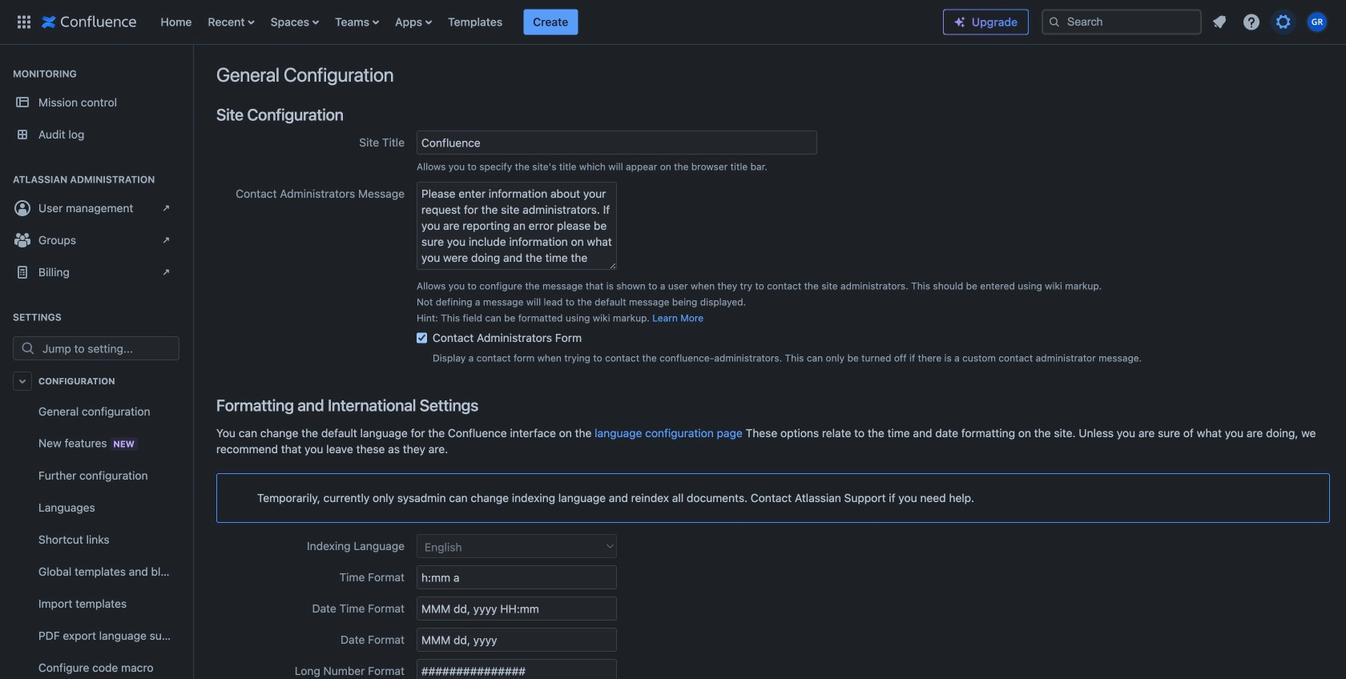Task type: locate. For each thing, give the bounding box(es) containing it.
main content
[[192, 45, 1346, 61]]

list item
[[523, 9, 578, 35]]

Settings Search field
[[38, 337, 179, 360]]

1 horizontal spatial list
[[1205, 8, 1337, 36]]

banner
[[0, 0, 1346, 45]]

search image
[[1048, 16, 1061, 28]]

0 horizontal spatial list
[[153, 0, 943, 44]]

list
[[153, 0, 943, 44], [1205, 8, 1337, 36]]

region
[[6, 396, 186, 679]]

None search field
[[1042, 9, 1202, 35]]

None text field
[[417, 182, 617, 270], [417, 566, 617, 590], [417, 628, 617, 652], [417, 659, 617, 679], [417, 182, 617, 270], [417, 566, 617, 590], [417, 628, 617, 652], [417, 659, 617, 679]]

None checkbox
[[417, 330, 427, 346]]

confluence image
[[42, 12, 137, 32], [42, 12, 137, 32]]

list for appswitcher icon
[[153, 0, 943, 44]]

None text field
[[417, 131, 817, 155], [417, 597, 617, 621], [417, 131, 817, 155], [417, 597, 617, 621]]

premium image
[[954, 16, 966, 28]]



Task type: describe. For each thing, give the bounding box(es) containing it.
list item inside the global element
[[523, 9, 578, 35]]

settings icon image
[[1274, 12, 1293, 32]]

global element
[[10, 0, 943, 44]]

appswitcher icon image
[[14, 12, 34, 32]]

Search field
[[1042, 9, 1202, 35]]

notification icon image
[[1210, 12, 1229, 32]]

collapse sidebar image
[[175, 53, 210, 85]]

help icon image
[[1242, 12, 1261, 32]]

list for the premium icon
[[1205, 8, 1337, 36]]



Task type: vqa. For each thing, say whether or not it's contained in the screenshot.
THE PREMIUM icon
yes



